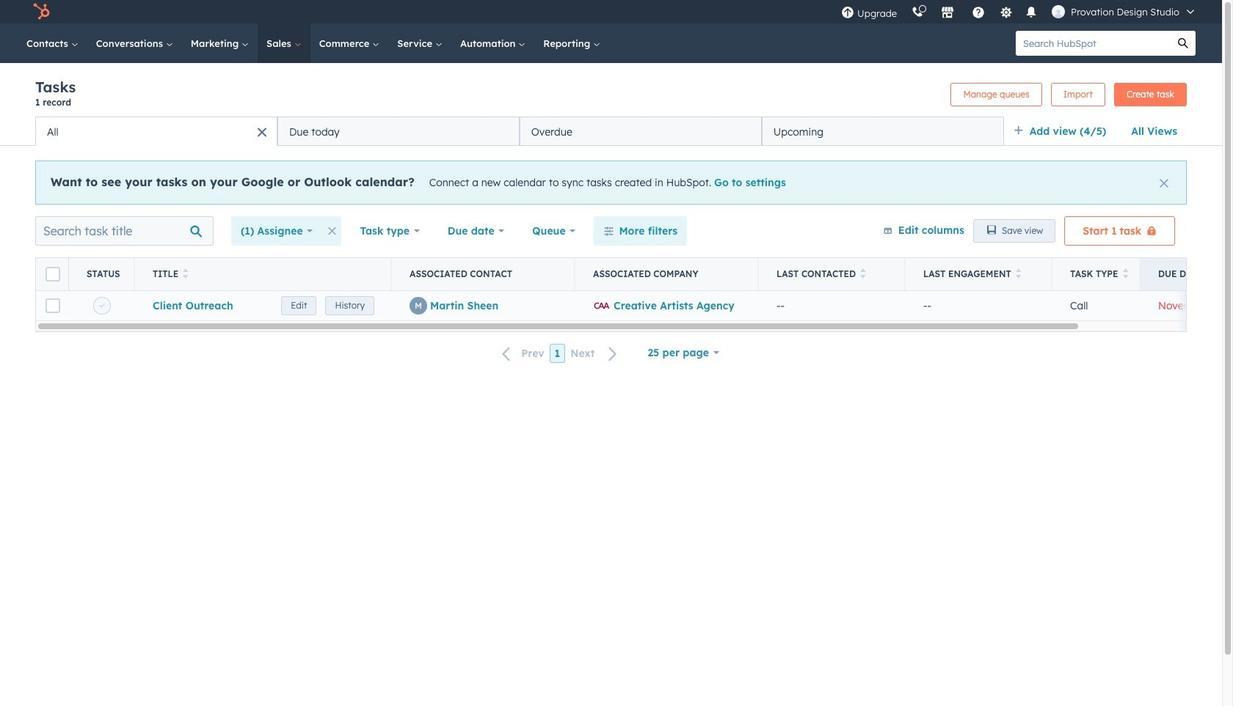 Task type: describe. For each thing, give the bounding box(es) containing it.
marketplaces image
[[941, 7, 954, 20]]

james peterson image
[[1052, 5, 1065, 18]]

task status: not completed image
[[99, 303, 105, 309]]

Search HubSpot search field
[[1016, 31, 1171, 56]]

2 column header from the left
[[69, 258, 135, 291]]

1 press to sort. element from the left
[[183, 269, 188, 280]]

4 column header from the left
[[575, 258, 759, 291]]

1 press to sort. image from the left
[[183, 269, 188, 279]]

3 press to sort. element from the left
[[1016, 269, 1021, 280]]

press to sort. image for second press to sort. element from the right
[[1016, 269, 1021, 279]]



Task type: locate. For each thing, give the bounding box(es) containing it.
Search task title search field
[[35, 217, 214, 246]]

column header
[[36, 258, 69, 291], [69, 258, 135, 291], [392, 258, 575, 291], [575, 258, 759, 291]]

press to sort. image
[[1016, 269, 1021, 279], [1123, 269, 1128, 279]]

1 press to sort. image from the left
[[1016, 269, 1021, 279]]

1 horizontal spatial press to sort. image
[[860, 269, 866, 279]]

tab list
[[35, 117, 1004, 146]]

menu
[[834, 0, 1204, 23]]

2 press to sort. image from the left
[[860, 269, 866, 279]]

alert
[[35, 161, 1187, 205]]

0 horizontal spatial press to sort. image
[[1016, 269, 1021, 279]]

1 column header from the left
[[36, 258, 69, 291]]

0 horizontal spatial press to sort. image
[[183, 269, 188, 279]]

4 press to sort. element from the left
[[1123, 269, 1128, 280]]

2 press to sort. element from the left
[[860, 269, 866, 280]]

press to sort. image
[[183, 269, 188, 279], [860, 269, 866, 279]]

press to sort. image for 4th press to sort. element from left
[[1123, 269, 1128, 279]]

2 press to sort. image from the left
[[1123, 269, 1128, 279]]

banner
[[35, 78, 1187, 117]]

press to sort. element
[[183, 269, 188, 280], [860, 269, 866, 280], [1016, 269, 1021, 280], [1123, 269, 1128, 280]]

3 column header from the left
[[392, 258, 575, 291]]

close image
[[1160, 179, 1168, 188]]

1 horizontal spatial press to sort. image
[[1123, 269, 1128, 279]]

pagination navigation
[[493, 344, 626, 364]]



Task type: vqa. For each thing, say whether or not it's contained in the screenshot.
Learn
no



